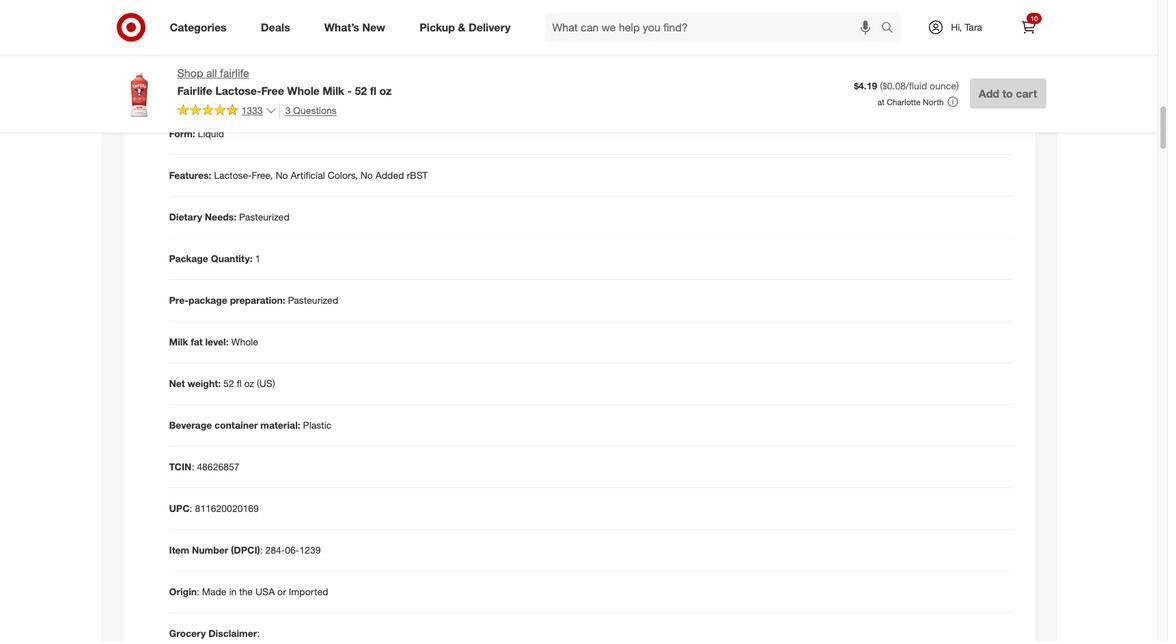 Task type: locate. For each thing, give the bounding box(es) containing it.
52 inside shop all fairlife fairlife lactose-free whole milk - 52 fl oz
[[355, 84, 367, 98]]

item number (dpci) : 284-06-1239
[[169, 545, 321, 556]]

: left made
[[197, 586, 199, 598]]

origin : made in the usa or imported
[[169, 586, 328, 598]]

1 horizontal spatial fl
[[370, 84, 377, 98]]

dietary needs: pasteurized
[[169, 211, 289, 223]]

or
[[277, 586, 286, 598]]

quantity:
[[211, 253, 252, 265]]

charlotte
[[887, 97, 921, 107]]

48626857
[[197, 461, 240, 473]]

0 horizontal spatial fl
[[237, 378, 242, 390]]

1 vertical spatial fl
[[237, 378, 242, 390]]

tcin : 48626857
[[169, 461, 240, 473]]

no
[[276, 170, 288, 181], [361, 170, 373, 181]]

milk left fat
[[169, 336, 188, 348]]

cart
[[1016, 87, 1037, 100]]

1 vertical spatial oz
[[244, 378, 254, 390]]

:
[[192, 461, 194, 473], [190, 503, 192, 515], [260, 545, 263, 556], [197, 586, 199, 598], [257, 628, 260, 640]]

no left added at the top
[[361, 170, 373, 181]]

0 horizontal spatial 52
[[223, 378, 234, 390]]

52
[[355, 84, 367, 98], [223, 378, 234, 390]]

1 vertical spatial 52
[[223, 378, 234, 390]]

level:
[[205, 336, 229, 348]]

lactose- inside shop all fairlife fairlife lactose-free whole milk - 52 fl oz
[[215, 84, 261, 98]]

: left 811620020169
[[190, 503, 192, 515]]

&
[[458, 20, 466, 34]]

search
[[875, 22, 908, 35]]

52 right weight:
[[223, 378, 234, 390]]

whole inside shop all fairlife fairlife lactose-free whole milk - 52 fl oz
[[287, 84, 320, 98]]

1 horizontal spatial whole
[[287, 84, 320, 98]]

at charlotte north
[[878, 97, 944, 107]]

features: lactose-free, no artificial colors, no added rbst
[[169, 170, 428, 181]]

52 right -
[[355, 84, 367, 98]]

pickup & delivery
[[420, 20, 511, 34]]

oz
[[380, 84, 392, 98], [244, 378, 254, 390]]

: for made
[[197, 586, 199, 598]]

10
[[1031, 14, 1038, 23]]

1333 link
[[177, 103, 276, 120]]

search button
[[875, 12, 908, 45]]

milk fat level: whole
[[169, 336, 258, 348]]

milk up 1333 link
[[215, 86, 233, 98]]

3 questions link
[[279, 103, 337, 119]]

1 horizontal spatial 52
[[355, 84, 367, 98]]

fl right -
[[370, 84, 377, 98]]

1 vertical spatial whole
[[231, 336, 258, 348]]

add
[[979, 87, 1000, 100]]

0 vertical spatial fl
[[370, 84, 377, 98]]

image of fairlife lactose-free whole milk - 52 fl oz image
[[112, 66, 166, 120]]

specifications button
[[134, 37, 1024, 80]]

0 horizontal spatial oz
[[244, 378, 254, 390]]

what's
[[324, 20, 359, 34]]

origin
[[169, 586, 197, 598]]

fl left (us)
[[237, 378, 242, 390]]

whole up 3 questions link
[[287, 84, 320, 98]]

0 vertical spatial oz
[[380, 84, 392, 98]]

free,
[[252, 170, 273, 181]]

3
[[285, 104, 291, 116]]

specifications
[[169, 50, 257, 66]]

06-
[[285, 545, 299, 556]]

1 horizontal spatial oz
[[380, 84, 392, 98]]

0 vertical spatial 52
[[355, 84, 367, 98]]

deals
[[261, 20, 290, 34]]

: for 811620020169
[[190, 503, 192, 515]]

add to cart button
[[970, 78, 1046, 109]]

shop all fairlife fairlife lactose-free whole milk - 52 fl oz
[[177, 66, 392, 98]]

dietary
[[169, 211, 202, 223]]

deals link
[[249, 12, 307, 42]]

1 horizontal spatial no
[[361, 170, 373, 181]]

added
[[376, 170, 404, 181]]

milk left -
[[323, 84, 344, 98]]

grocery disclaimer :
[[169, 628, 260, 640]]

grocery
[[169, 628, 206, 640]]

0 vertical spatial whole
[[287, 84, 320, 98]]

oz left (us)
[[244, 378, 254, 390]]

material:
[[261, 420, 300, 431]]

whole
[[287, 84, 320, 98], [231, 336, 258, 348]]

(us)
[[257, 378, 275, 390]]

rbst
[[407, 170, 428, 181]]

lactose-
[[215, 84, 261, 98], [214, 170, 252, 181]]

0 horizontal spatial whole
[[231, 336, 258, 348]]

1
[[255, 253, 260, 265]]

pasteurized right preparation:
[[288, 295, 338, 306]]

milk
[[323, 84, 344, 98], [215, 86, 233, 98], [169, 336, 188, 348]]

0 vertical spatial lactose-
[[215, 84, 261, 98]]

oz right -
[[380, 84, 392, 98]]

lactose- up the dietary needs: pasteurized
[[214, 170, 252, 181]]

lactose- down fairlife
[[215, 84, 261, 98]]

0 horizontal spatial no
[[276, 170, 288, 181]]

shop
[[177, 66, 203, 80]]

at
[[878, 97, 885, 107]]

upc : 811620020169
[[169, 503, 259, 515]]

pasteurized down free,
[[239, 211, 289, 223]]

package
[[188, 295, 227, 306]]

upc
[[169, 503, 190, 515]]

to
[[1003, 87, 1013, 100]]

features:
[[169, 170, 211, 181]]

2 horizontal spatial milk
[[323, 84, 344, 98]]

fl inside shop all fairlife fairlife lactose-free whole milk - 52 fl oz
[[370, 84, 377, 98]]

no right free,
[[276, 170, 288, 181]]

whole right 'level:' at bottom left
[[231, 336, 258, 348]]

north
[[923, 97, 944, 107]]

: left the '48626857'
[[192, 461, 194, 473]]

811620020169
[[195, 503, 259, 515]]

fl
[[370, 84, 377, 98], [237, 378, 242, 390]]

package
[[169, 253, 208, 265]]

oz inside shop all fairlife fairlife lactose-free whole milk - 52 fl oz
[[380, 84, 392, 98]]

10 link
[[1014, 12, 1044, 42]]



Task type: describe. For each thing, give the bounding box(es) containing it.
1 vertical spatial pasteurized
[[288, 295, 338, 306]]

)
[[956, 80, 959, 92]]

plastic
[[303, 420, 332, 431]]

1333
[[242, 105, 263, 116]]

categories
[[170, 20, 227, 34]]

pre-package preparation: pasteurized
[[169, 295, 338, 306]]

(
[[880, 80, 883, 92]]

: down usa
[[257, 628, 260, 640]]

colors,
[[328, 170, 358, 181]]

liquid
[[198, 128, 224, 140]]

0 vertical spatial pasteurized
[[239, 211, 289, 223]]

1 horizontal spatial milk
[[215, 86, 233, 98]]

(dpci)
[[231, 545, 260, 556]]

delivery
[[469, 20, 511, 34]]

contains:
[[169, 86, 213, 98]]

2 no from the left
[[361, 170, 373, 181]]

284-
[[265, 545, 285, 556]]

: left 284-
[[260, 545, 263, 556]]

fairlife
[[177, 84, 212, 98]]

-
[[347, 84, 352, 98]]

net
[[169, 378, 185, 390]]

milk inside shop all fairlife fairlife lactose-free whole milk - 52 fl oz
[[323, 84, 344, 98]]

questions
[[293, 104, 337, 116]]

ounce
[[930, 80, 956, 92]]

item
[[169, 545, 189, 556]]

/fluid
[[906, 80, 927, 92]]

usa
[[255, 586, 275, 598]]

net weight: 52 fl oz (us)
[[169, 378, 275, 390]]

beverage container material: plastic
[[169, 420, 332, 431]]

container
[[215, 420, 258, 431]]

1239
[[299, 545, 321, 556]]

3 questions
[[285, 104, 337, 116]]

tara
[[965, 21, 982, 33]]

fat
[[191, 336, 203, 348]]

contains: milk
[[169, 86, 233, 98]]

made
[[202, 586, 226, 598]]

$4.19 ( $0.08 /fluid ounce )
[[854, 80, 959, 92]]

number
[[192, 545, 228, 556]]

$4.19
[[854, 80, 877, 92]]

pickup & delivery link
[[408, 12, 528, 42]]

form: liquid
[[169, 128, 224, 140]]

hi,
[[951, 21, 962, 33]]

: for 48626857
[[192, 461, 194, 473]]

pickup
[[420, 20, 455, 34]]

all
[[206, 66, 217, 80]]

1 no from the left
[[276, 170, 288, 181]]

in
[[229, 586, 237, 598]]

free
[[261, 84, 284, 98]]

imported
[[289, 586, 328, 598]]

disclaimer
[[209, 628, 257, 640]]

$0.08
[[883, 80, 906, 92]]

add to cart
[[979, 87, 1037, 100]]

beverage
[[169, 420, 212, 431]]

1 vertical spatial lactose-
[[214, 170, 252, 181]]

weight:
[[188, 378, 221, 390]]

0 horizontal spatial milk
[[169, 336, 188, 348]]

fairlife
[[220, 66, 249, 80]]

needs:
[[205, 211, 236, 223]]

the
[[239, 586, 253, 598]]

hi, tara
[[951, 21, 982, 33]]

package quantity: 1
[[169, 253, 260, 265]]

what's new
[[324, 20, 385, 34]]

tcin
[[169, 461, 192, 473]]

artificial
[[291, 170, 325, 181]]

preparation:
[[230, 295, 285, 306]]

categories link
[[158, 12, 244, 42]]

new
[[362, 20, 385, 34]]

form:
[[169, 128, 195, 140]]

What can we help you find? suggestions appear below search field
[[544, 12, 884, 42]]



Task type: vqa. For each thing, say whether or not it's contained in the screenshot.


